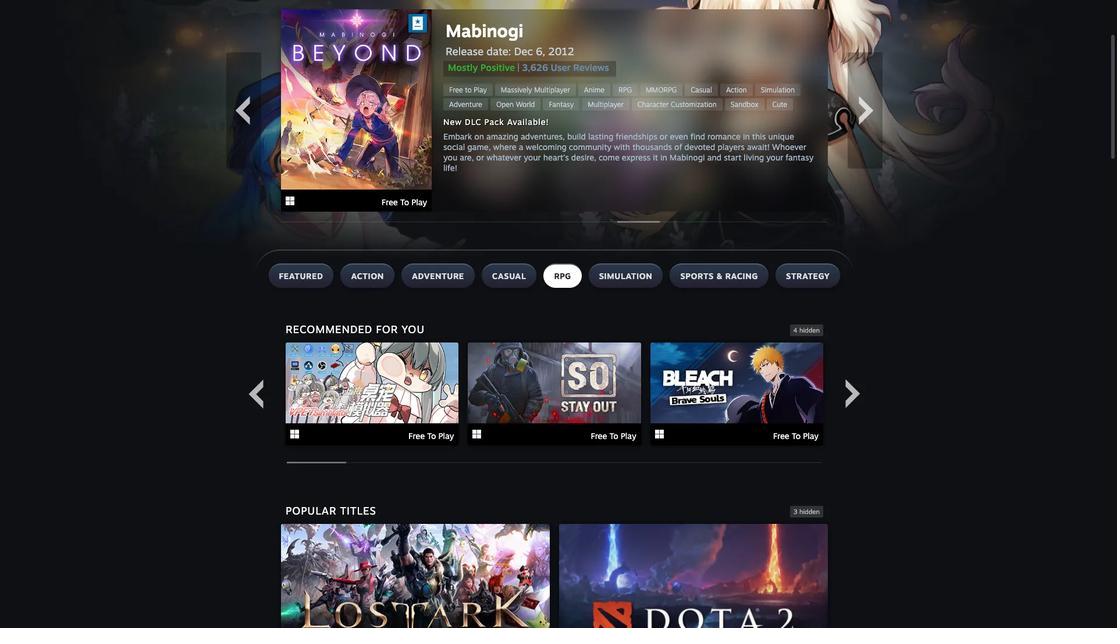 Task type: locate. For each thing, give the bounding box(es) containing it.
mabinogi link
[[446, 20, 616, 41]]

character customization
[[638, 100, 717, 109]]

simulation
[[761, 86, 795, 94], [599, 271, 653, 281]]

adventure link
[[444, 98, 488, 111]]

1 horizontal spatial simulation
[[761, 86, 795, 94]]

heart's
[[543, 153, 569, 162]]

0 horizontal spatial action
[[351, 271, 384, 281]]

action up recommended for you
[[351, 271, 384, 281]]

action up sandbox link
[[726, 86, 747, 94]]

free for the vpet simulator 'image'
[[409, 431, 425, 441]]

mabinogi image
[[281, 9, 432, 190]]

on
[[475, 132, 484, 141]]

new
[[444, 117, 462, 127]]

you
[[402, 323, 425, 336]]

mabinogi inside new dlc pack available! embark on amazing adventures, build lasting friendships or even find romance in this unique social game, where a welcoming community with thousands of devoted players await! whoever you are, or whatever your heart's desire, come express it in mabinogi and start living your fantasy life!
[[670, 153, 705, 162]]

devoted
[[685, 142, 716, 152]]

0 vertical spatial hidden
[[800, 327, 820, 335]]

play for 'bleach brave souls' image
[[803, 431, 819, 441]]

mabinogi
[[446, 20, 524, 41], [670, 153, 705, 162]]

living
[[744, 153, 764, 162]]

0 vertical spatial previous image
[[228, 96, 257, 125]]

free to play link
[[281, 9, 432, 214], [286, 343, 459, 448], [468, 343, 641, 448], [651, 343, 824, 448]]

multiplayer down anime link
[[588, 100, 624, 109]]

1 vertical spatial mabinogi
[[670, 153, 705, 162]]

free to play
[[382, 197, 427, 207], [409, 431, 454, 441], [591, 431, 637, 441], [773, 431, 819, 441]]

or down game,
[[476, 153, 484, 162]]

1 vertical spatial multiplayer
[[588, 100, 624, 109]]

free
[[449, 86, 463, 94], [382, 197, 398, 207], [409, 431, 425, 441], [591, 431, 607, 441], [773, 431, 790, 441]]

1 horizontal spatial multiplayer
[[588, 100, 624, 109]]

1 horizontal spatial rpg
[[619, 86, 632, 94]]

your
[[524, 153, 541, 162], [767, 153, 784, 162]]

1 vertical spatial hidden
[[800, 508, 820, 516]]

0 vertical spatial or
[[660, 132, 668, 141]]

in
[[743, 132, 750, 141], [661, 153, 668, 162]]

fantasy
[[549, 100, 574, 109]]

or
[[660, 132, 668, 141], [476, 153, 484, 162]]

mabinogi down of
[[670, 153, 705, 162]]

or left even
[[660, 132, 668, 141]]

0 vertical spatial simulation
[[761, 86, 795, 94]]

0 horizontal spatial mabinogi
[[446, 20, 524, 41]]

racing
[[726, 271, 758, 281]]

0 vertical spatial adventure
[[449, 100, 482, 109]]

play
[[474, 86, 487, 94], [412, 197, 427, 207], [439, 431, 454, 441], [621, 431, 637, 441], [803, 431, 819, 441]]

dota 2 image
[[559, 524, 828, 629]]

0 vertical spatial rpg
[[619, 86, 632, 94]]

|
[[518, 62, 520, 73]]

1 vertical spatial previous image
[[242, 380, 271, 409]]

character
[[638, 100, 669, 109]]

mabinogi up date:
[[446, 20, 524, 41]]

0 horizontal spatial your
[[524, 153, 541, 162]]

hidden right 4
[[800, 327, 820, 335]]

to for 'bleach brave souls' image
[[792, 431, 801, 441]]

multiplayer up fantasy
[[534, 86, 570, 94]]

0 horizontal spatial multiplayer
[[534, 86, 570, 94]]

your down whoever
[[767, 153, 784, 162]]

1 vertical spatial action
[[351, 271, 384, 281]]

multiplayer
[[534, 86, 570, 94], [588, 100, 624, 109]]

1 vertical spatial casual
[[492, 271, 526, 281]]

it
[[653, 153, 658, 162]]

0 horizontal spatial simulation
[[599, 271, 653, 281]]

2 hidden from the top
[[800, 508, 820, 516]]

express
[[622, 153, 651, 162]]

sports & racing
[[681, 271, 758, 281]]

players
[[718, 142, 745, 152]]

stay out image
[[468, 343, 641, 424]]

embark
[[444, 132, 472, 141]]

1 horizontal spatial your
[[767, 153, 784, 162]]

a
[[519, 142, 524, 152]]

0 horizontal spatial or
[[476, 153, 484, 162]]

1 hidden from the top
[[800, 327, 820, 335]]

where
[[493, 142, 517, 152]]

to
[[400, 197, 409, 207], [427, 431, 436, 441], [610, 431, 619, 441], [792, 431, 801, 441]]

whoever
[[772, 142, 807, 152]]

open
[[496, 100, 514, 109]]

0 vertical spatial mabinogi
[[446, 20, 524, 41]]

friendships
[[616, 132, 658, 141]]

6,
[[536, 45, 546, 58]]

in left the this
[[743, 132, 750, 141]]

0 vertical spatial multiplayer
[[534, 86, 570, 94]]

4 hidden
[[794, 327, 820, 335]]

1 horizontal spatial mabinogi
[[670, 153, 705, 162]]

romance
[[708, 132, 741, 141]]

simulation inside simulation adventure
[[761, 86, 795, 94]]

0 horizontal spatial rpg
[[554, 271, 571, 281]]

social
[[444, 142, 465, 152]]

hidden right 3
[[800, 508, 820, 516]]

in right it
[[661, 153, 668, 162]]

hidden
[[800, 327, 820, 335], [800, 508, 820, 516]]

0 vertical spatial casual
[[691, 86, 712, 94]]

1 vertical spatial in
[[661, 153, 668, 162]]

1 vertical spatial simulation
[[599, 271, 653, 281]]

next image
[[852, 96, 881, 125], [839, 380, 868, 409]]

previous image for next image to the bottom
[[242, 380, 271, 409]]

0 vertical spatial in
[[743, 132, 750, 141]]

3 hidden
[[794, 508, 820, 516]]

1 vertical spatial adventure
[[412, 271, 464, 281]]

massively
[[501, 86, 532, 94]]

simulation for simulation
[[599, 271, 653, 281]]

3
[[794, 508, 798, 516]]

adventure
[[449, 100, 482, 109], [412, 271, 464, 281]]

previous image
[[228, 96, 257, 125], [242, 380, 271, 409]]

to for stay out image
[[610, 431, 619, 441]]

lost ark image
[[281, 524, 550, 629]]

unique
[[769, 132, 794, 141]]

1 horizontal spatial action
[[726, 86, 747, 94]]

4
[[794, 327, 798, 335]]

your down the welcoming
[[524, 153, 541, 162]]

life!
[[444, 163, 458, 173]]

character customization link
[[632, 98, 723, 111]]

free for stay out image
[[591, 431, 607, 441]]

game,
[[468, 142, 491, 152]]

0 vertical spatial next image
[[852, 96, 881, 125]]

action
[[726, 86, 747, 94], [351, 271, 384, 281]]

desire,
[[572, 153, 597, 162]]

fantasy link
[[543, 98, 580, 111]]



Task type: vqa. For each thing, say whether or not it's contained in the screenshot.
Discount:  50% Or More
no



Task type: describe. For each thing, give the bounding box(es) containing it.
amazing
[[487, 132, 519, 141]]

start
[[724, 153, 742, 162]]

1 horizontal spatial casual
[[691, 86, 712, 94]]

casual link
[[685, 84, 718, 96]]

for
[[376, 323, 398, 336]]

0 horizontal spatial in
[[661, 153, 668, 162]]

customization
[[671, 100, 717, 109]]

free to play
[[449, 86, 487, 94]]

with
[[614, 142, 630, 152]]

massively multiplayer link
[[495, 84, 576, 96]]

1 horizontal spatial in
[[743, 132, 750, 141]]

recommended for you
[[286, 323, 425, 336]]

thousands
[[633, 142, 672, 152]]

sandbox link
[[725, 98, 765, 111]]

free to play for stay out image
[[591, 431, 637, 441]]

multiplayer link
[[582, 98, 630, 111]]

1 vertical spatial rpg
[[554, 271, 571, 281]]

strategy
[[786, 271, 830, 281]]

mabinogi inside mabinogi release date: dec 6, 2012 mostly positive | 3,626 user reviews
[[446, 20, 524, 41]]

popular titles
[[286, 505, 377, 517]]

vpet simulator image
[[286, 343, 459, 424]]

this
[[753, 132, 766, 141]]

free to play link
[[444, 84, 493, 96]]

come
[[599, 153, 620, 162]]

simulation adventure
[[449, 86, 795, 109]]

anime link
[[578, 84, 611, 96]]

massively multiplayer
[[501, 86, 570, 94]]

1 your from the left
[[524, 153, 541, 162]]

cute link
[[767, 98, 793, 111]]

hidden for popular titles
[[800, 508, 820, 516]]

cute
[[773, 100, 788, 109]]

open world link
[[491, 98, 541, 111]]

are,
[[460, 153, 474, 162]]

play for the vpet simulator 'image'
[[439, 431, 454, 441]]

new dlc pack available! embark on amazing adventures, build lasting friendships or even find romance in this unique social game, where a welcoming community with thousands of devoted players await! whoever you are, or whatever your heart's desire, come express it in mabinogi and start living your fantasy life!
[[444, 117, 814, 173]]

mmorpg link
[[640, 84, 683, 96]]

release
[[446, 45, 484, 58]]

date:
[[487, 45, 511, 58]]

world
[[516, 100, 535, 109]]

to
[[465, 86, 472, 94]]

recommended
[[286, 323, 373, 336]]

await!
[[747, 142, 770, 152]]

titles
[[340, 505, 377, 517]]

positive
[[481, 62, 515, 73]]

anime
[[584, 86, 605, 94]]

mmorpg
[[646, 86, 677, 94]]

pack
[[485, 117, 505, 127]]

even
[[670, 132, 688, 141]]

build
[[567, 132, 586, 141]]

free to play for the vpet simulator 'image'
[[409, 431, 454, 441]]

lasting
[[588, 132, 614, 141]]

0 horizontal spatial casual
[[492, 271, 526, 281]]

fantasy
[[786, 153, 814, 162]]

action link
[[721, 84, 753, 96]]

simulation link
[[755, 84, 801, 96]]

simulation for simulation adventure
[[761, 86, 795, 94]]

free for 'bleach brave souls' image
[[773, 431, 790, 441]]

of
[[675, 142, 682, 152]]

user
[[551, 62, 571, 73]]

dlc
[[465, 117, 482, 127]]

hidden for recommended for you
[[800, 327, 820, 335]]

2012
[[549, 45, 574, 58]]

you
[[444, 153, 458, 162]]

mabinogi release date: dec 6, 2012 mostly positive | 3,626 user reviews
[[446, 20, 609, 73]]

open world
[[496, 100, 535, 109]]

reviews
[[574, 62, 609, 73]]

rpg inside 'link'
[[619, 86, 632, 94]]

1 vertical spatial next image
[[839, 380, 868, 409]]

community
[[569, 142, 612, 152]]

available!
[[507, 117, 549, 127]]

sandbox
[[731, 100, 759, 109]]

bleach brave souls image
[[651, 343, 824, 424]]

adventure inside simulation adventure
[[449, 100, 482, 109]]

whatever
[[487, 153, 522, 162]]

3,626
[[522, 62, 548, 73]]

free to play for 'bleach brave souls' image
[[773, 431, 819, 441]]

welcoming
[[526, 142, 567, 152]]

find
[[691, 132, 706, 141]]

featured
[[279, 271, 323, 281]]

1 vertical spatial or
[[476, 153, 484, 162]]

rpg link
[[613, 84, 638, 96]]

and
[[708, 153, 722, 162]]

2 your from the left
[[767, 153, 784, 162]]

&
[[717, 271, 723, 281]]

1 horizontal spatial or
[[660, 132, 668, 141]]

sports
[[681, 271, 714, 281]]

mostly
[[448, 62, 478, 73]]

0 vertical spatial action
[[726, 86, 747, 94]]

previous image for the top next image
[[228, 96, 257, 125]]

adventures,
[[521, 132, 565, 141]]

dec
[[514, 45, 533, 58]]

to for the vpet simulator 'image'
[[427, 431, 436, 441]]

popular
[[286, 505, 337, 517]]

play for stay out image
[[621, 431, 637, 441]]



